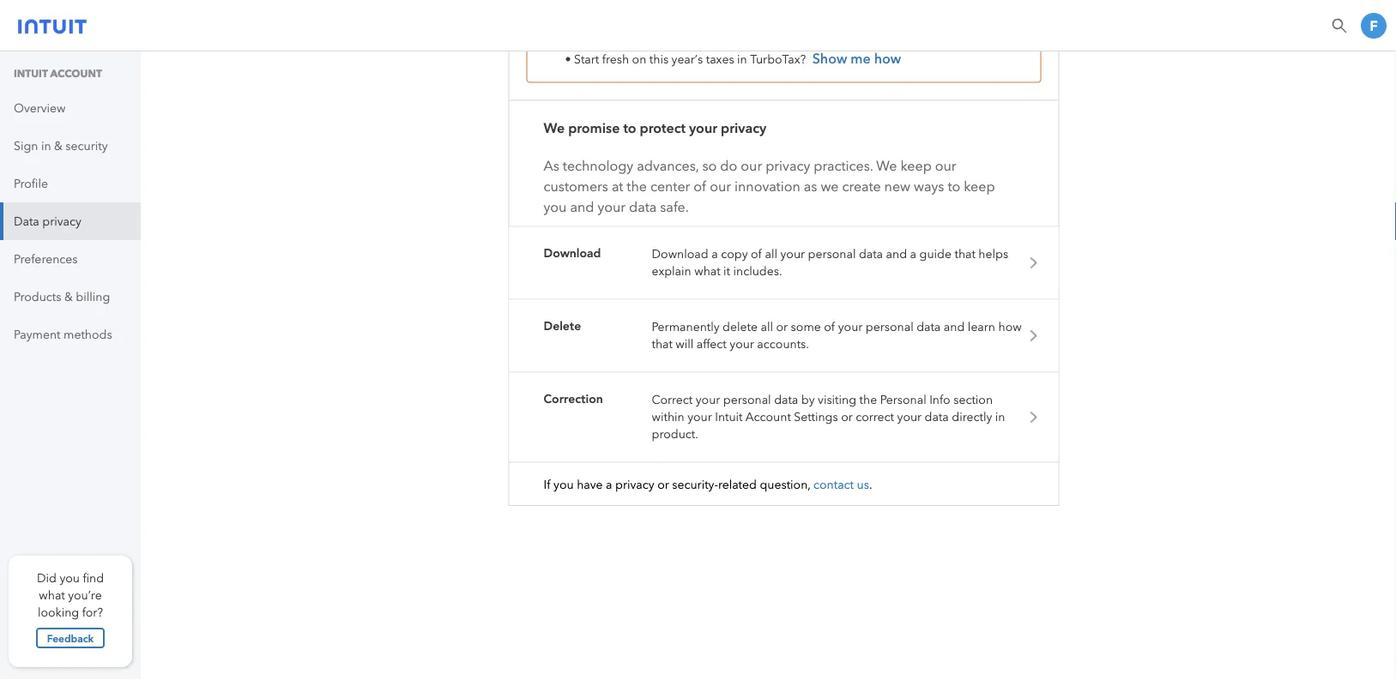 Task type: locate. For each thing, give the bounding box(es) containing it.
0 horizontal spatial we
[[544, 120, 565, 137]]

so
[[703, 158, 717, 174]]

0 horizontal spatial that
[[652, 338, 673, 352]]

in right taxes
[[737, 51, 747, 67]]

personal up personal at the bottom right
[[866, 320, 914, 335]]

of
[[694, 179, 707, 195], [751, 247, 762, 262], [824, 320, 836, 335]]

and inside download a copy of all your personal data and a guide that helps explain what it includes.
[[886, 247, 907, 262]]

that inside permanently delete all or some of your personal data and learn how that will affect your accounts.
[[652, 338, 673, 352]]

data inside download a copy of all your personal data and a guide that helps explain what it includes.
[[859, 247, 883, 262]]

privacy right data
[[42, 214, 81, 228]]

a
[[712, 247, 718, 262], [910, 247, 917, 262], [606, 478, 613, 492]]

product.
[[652, 428, 699, 442]]

info
[[930, 393, 951, 408]]

1 vertical spatial of
[[751, 247, 762, 262]]

innovation
[[735, 179, 801, 195]]

1 vertical spatial and
[[886, 247, 907, 262]]

1 horizontal spatial that
[[955, 247, 976, 262]]

2 vertical spatial or
[[658, 478, 669, 492]]

0 horizontal spatial in
[[41, 139, 51, 153]]

as
[[804, 179, 818, 195]]

that
[[955, 247, 976, 262], [652, 338, 673, 352]]

in
[[737, 51, 747, 67], [41, 139, 51, 153], [996, 411, 1006, 425]]

0 vertical spatial all
[[765, 247, 778, 262]]

0 horizontal spatial to
[[624, 120, 637, 137]]

directly
[[952, 411, 993, 425]]

you up you're
[[60, 571, 80, 585]]

0 vertical spatial in
[[737, 51, 747, 67]]

profile link
[[0, 165, 141, 203]]

2 vertical spatial of
[[824, 320, 836, 335]]

&
[[54, 139, 63, 153], [64, 290, 73, 304]]

personal inside permanently delete all or some of your personal data and learn how that will affect your accounts.
[[866, 320, 914, 335]]

promise
[[568, 120, 620, 137]]

0 vertical spatial how
[[898, 28, 925, 47]]

2 vertical spatial and
[[944, 320, 965, 335]]

of down so
[[694, 179, 707, 195]]

or up accounts.
[[776, 320, 788, 335]]

0 vertical spatial that
[[955, 247, 976, 262]]

the
[[627, 179, 647, 195], [860, 393, 877, 408]]

1 vertical spatial that
[[652, 338, 673, 352]]

you're
[[68, 588, 102, 603]]

accounts.
[[757, 338, 809, 352]]

what left it
[[695, 265, 721, 279]]

preferences
[[14, 252, 78, 266]]

in inside correct your personal data by visiting the personal info section within your intuit account settings or correct your data directly in product.
[[996, 411, 1006, 425]]

0 horizontal spatial or
[[658, 478, 669, 492]]

our right do
[[741, 158, 762, 174]]

account
[[50, 67, 102, 80]]

that left helps
[[955, 247, 976, 262]]

0 vertical spatial and
[[570, 199, 594, 216]]

your up includes.
[[781, 247, 805, 262]]

privacy right have
[[616, 478, 655, 492]]

a right have
[[606, 478, 613, 492]]

a left guide
[[910, 247, 917, 262]]

how inside permanently delete all or some of your personal data and learn how that will affect your accounts.
[[999, 320, 1022, 335]]

show me how link
[[833, 27, 929, 50], [809, 47, 905, 70]]

1 vertical spatial to
[[948, 179, 961, 195]]

1 vertical spatial you
[[554, 478, 574, 492]]

1 vertical spatial how
[[874, 49, 902, 67]]

privacy inside if you have a privacy or security-related question, contact us .
[[616, 478, 655, 492]]

or
[[776, 320, 788, 335], [841, 411, 853, 425], [658, 478, 669, 492]]

1 horizontal spatial and
[[886, 247, 907, 262]]

1 vertical spatial or
[[841, 411, 853, 425]]

looking
[[38, 606, 79, 620]]

if you have a privacy or security-related question, contact us .
[[544, 476, 873, 492]]

data left learn
[[917, 320, 941, 335]]

or inside correct your personal data by visiting the personal info section within your intuit account settings or correct your data directly in product.
[[841, 411, 853, 425]]

we up new
[[877, 158, 897, 174]]

correct
[[856, 411, 895, 425]]

and inside permanently delete all or some of your personal data and learn how that will affect your accounts.
[[944, 320, 965, 335]]

we inside as technology advances, so do our privacy practices. we keep our customers at the center of our innovation as we create new ways to keep you and your data safe.
[[877, 158, 897, 174]]

& left the security
[[54, 139, 63, 153]]

0 horizontal spatial the
[[627, 179, 647, 195]]

all up accounts.
[[761, 320, 773, 335]]

you down customers
[[544, 199, 567, 216]]

0 vertical spatial personal
[[808, 247, 856, 262]]

0 horizontal spatial me
[[851, 49, 871, 67]]

correct your personal data by visiting the personal info section within your intuit account settings or correct your data directly in product. button
[[647, 391, 1029, 445]]

1 horizontal spatial the
[[860, 393, 877, 408]]

1 horizontal spatial of
[[751, 247, 762, 262]]

& left billing
[[64, 290, 73, 304]]

1 horizontal spatial what
[[695, 265, 721, 279]]

1 horizontal spatial a
[[712, 247, 718, 262]]

1 horizontal spatial download
[[652, 247, 709, 262]]

we up as
[[544, 120, 565, 137]]

0 horizontal spatial &
[[54, 139, 63, 153]]

our up "ways"
[[936, 158, 957, 174]]

personal down we at the top
[[808, 247, 856, 262]]

as technology advances, so do our privacy practices. we keep our customers at the center of our innovation as we create new ways to keep you and your data safe.
[[544, 158, 995, 216]]

personal up intuit on the bottom
[[724, 393, 771, 408]]

1 horizontal spatial in
[[737, 51, 747, 67]]

0 vertical spatial of
[[694, 179, 707, 195]]

create
[[843, 179, 881, 195]]

1 vertical spatial the
[[860, 393, 877, 408]]

of up includes.
[[751, 247, 762, 262]]

guide
[[920, 247, 952, 262]]

to left protect
[[624, 120, 637, 137]]

of right some
[[824, 320, 836, 335]]

me
[[875, 28, 895, 47], [851, 49, 871, 67]]

1 vertical spatial all
[[761, 320, 773, 335]]

our
[[741, 158, 762, 174], [936, 158, 957, 174], [710, 179, 731, 195]]

2 vertical spatial how
[[999, 320, 1022, 335]]

intuit
[[715, 411, 743, 425]]

data left guide
[[859, 247, 883, 262]]

the up "correct"
[[860, 393, 877, 408]]

the right at
[[627, 179, 647, 195]]

2 vertical spatial personal
[[724, 393, 771, 408]]

and
[[570, 199, 594, 216], [886, 247, 907, 262], [944, 320, 965, 335]]

delete
[[544, 319, 581, 335]]

of inside download a copy of all your personal data and a guide that helps explain what it includes.
[[751, 247, 762, 262]]

data privacy link
[[0, 203, 141, 240]]

related
[[718, 478, 757, 492]]

and left learn
[[944, 320, 965, 335]]

download inside download a copy of all your personal data and a guide that helps explain what it includes.
[[652, 247, 709, 262]]

data
[[14, 214, 39, 228]]

did
[[37, 571, 57, 585]]

a left copy
[[712, 247, 718, 262]]

have
[[577, 478, 603, 492]]

.
[[870, 478, 873, 492]]

some
[[791, 320, 821, 335]]

or inside if you have a privacy or security-related question, contact us .
[[658, 478, 669, 492]]

2 vertical spatial in
[[996, 411, 1006, 425]]

download up explain
[[652, 247, 709, 262]]

personal inside download a copy of all your personal data and a guide that helps explain what it includes.
[[808, 247, 856, 262]]

or down visiting
[[841, 411, 853, 425]]

0 horizontal spatial and
[[570, 199, 594, 216]]

1 vertical spatial we
[[877, 158, 897, 174]]

0 vertical spatial what
[[695, 265, 721, 279]]

our down do
[[710, 179, 731, 195]]

1 vertical spatial keep
[[964, 179, 995, 195]]

all up includes.
[[765, 247, 778, 262]]

2 horizontal spatial of
[[824, 320, 836, 335]]

2 vertical spatial you
[[60, 571, 80, 585]]

question,
[[760, 478, 811, 492]]

0 vertical spatial you
[[544, 199, 567, 216]]

we promise to protect your privacy element
[[509, 101, 1059, 218]]

all inside download a copy of all your personal data and a guide that helps explain what it includes.
[[765, 247, 778, 262]]

your down delete
[[730, 338, 754, 352]]

what down "did"
[[39, 588, 65, 603]]

your down personal at the bottom right
[[898, 411, 922, 425]]

products & billing
[[14, 290, 110, 304]]

2 horizontal spatial and
[[944, 320, 965, 335]]

or left the security-
[[658, 478, 669, 492]]

1 horizontal spatial or
[[776, 320, 788, 335]]

we
[[821, 179, 839, 195]]

0 vertical spatial to
[[624, 120, 637, 137]]

includes.
[[734, 265, 783, 279]]

0 horizontal spatial what
[[39, 588, 65, 603]]

how
[[898, 28, 925, 47], [874, 49, 902, 67], [999, 320, 1022, 335]]

0 horizontal spatial of
[[694, 179, 707, 195]]

0 vertical spatial &
[[54, 139, 63, 153]]

and left guide
[[886, 247, 907, 262]]

in right sign in the top left of the page
[[41, 139, 51, 153]]

your down at
[[598, 199, 626, 216]]

correct
[[652, 393, 693, 408]]

0 vertical spatial or
[[776, 320, 788, 335]]

0 vertical spatial keep
[[901, 158, 932, 174]]

0 horizontal spatial download
[[544, 246, 601, 262]]

1 vertical spatial what
[[39, 588, 65, 603]]

privacy inside intuit account element
[[42, 214, 81, 228]]

that left will
[[652, 338, 673, 352]]

1 horizontal spatial we
[[877, 158, 897, 174]]

what inside download a copy of all your personal data and a guide that helps explain what it includes.
[[695, 265, 721, 279]]

in right directly
[[996, 411, 1006, 425]]

to right "ways"
[[948, 179, 961, 195]]

download down customers
[[544, 246, 601, 262]]

overview link
[[0, 89, 141, 127]]

intuit account
[[14, 67, 102, 80]]

fresh
[[602, 51, 629, 67]]

1 horizontal spatial personal
[[808, 247, 856, 262]]

data inside as technology advances, so do our privacy practices. we keep our customers at the center of our innovation as we create new ways to keep you and your data safe.
[[629, 199, 657, 216]]

you inside if you have a privacy or security-related question, contact us .
[[554, 478, 574, 492]]

keep up "ways"
[[901, 158, 932, 174]]

intuit logo image
[[18, 14, 87, 34]]

privacy
[[721, 120, 767, 137], [766, 158, 811, 174], [42, 214, 81, 228], [616, 478, 655, 492]]

personal
[[808, 247, 856, 262], [866, 320, 914, 335], [724, 393, 771, 408]]

2 horizontal spatial or
[[841, 411, 853, 425]]

0 horizontal spatial a
[[606, 478, 613, 492]]

explain
[[652, 265, 692, 279]]

you for did you find what you're looking for?
[[60, 571, 80, 585]]

show
[[836, 28, 871, 47], [813, 49, 848, 67]]

1 vertical spatial &
[[64, 290, 73, 304]]

data left safe. on the top
[[629, 199, 657, 216]]

1 horizontal spatial &
[[64, 290, 73, 304]]

you inside did you find what you're looking for?
[[60, 571, 80, 585]]

show me how • start fresh on this year's taxes in turbotax? show me how
[[565, 28, 925, 67]]

0 horizontal spatial personal
[[724, 393, 771, 408]]

advances,
[[637, 158, 699, 174]]

and down customers
[[570, 199, 594, 216]]

as
[[544, 158, 560, 174]]

2 horizontal spatial our
[[936, 158, 957, 174]]

0 vertical spatial the
[[627, 179, 647, 195]]

your up so
[[689, 120, 718, 137]]

1 vertical spatial in
[[41, 139, 51, 153]]

0 vertical spatial show
[[836, 28, 871, 47]]

1 horizontal spatial to
[[948, 179, 961, 195]]

what
[[695, 265, 721, 279], [39, 588, 65, 603]]

intuit
[[14, 67, 48, 80]]

you right if
[[554, 478, 574, 492]]

we
[[544, 120, 565, 137], [877, 158, 897, 174]]

you inside as technology advances, so do our privacy practices. we keep our customers at the center of our innovation as we create new ways to keep you and your data safe.
[[544, 199, 567, 216]]

sign in & security link
[[0, 127, 141, 165]]

download
[[544, 246, 601, 262], [652, 247, 709, 262]]

1 vertical spatial personal
[[866, 320, 914, 335]]

keep right "ways"
[[964, 179, 995, 195]]

that inside download a copy of all your personal data and a guide that helps explain what it includes.
[[955, 247, 976, 262]]

privacy up innovation
[[766, 158, 811, 174]]

overview
[[14, 101, 66, 115]]

2 horizontal spatial in
[[996, 411, 1006, 425]]

data
[[629, 199, 657, 216], [859, 247, 883, 262], [917, 320, 941, 335], [774, 393, 799, 408], [925, 411, 949, 425]]

or inside permanently delete all or some of your personal data and learn how that will affect your accounts.
[[776, 320, 788, 335]]

1 horizontal spatial me
[[875, 28, 895, 47]]

download for download a copy of all your personal data and a guide that helps explain what it includes.
[[652, 247, 709, 262]]

2 horizontal spatial personal
[[866, 320, 914, 335]]



Task type: vqa. For each thing, say whether or not it's contained in the screenshot.
data. within 'If you need to delete a tax form, or if you want to just clear everything and start over, you don't need to delete all of your TurboTax data.'
no



Task type: describe. For each thing, give the bounding box(es) containing it.
payment methods
[[14, 328, 112, 342]]

0 horizontal spatial keep
[[901, 158, 932, 174]]

we promise to protect your privacy
[[544, 120, 767, 137]]

ways
[[914, 179, 945, 195]]

of inside as technology advances, so do our privacy practices. we keep our customers at the center of our innovation as we create new ways to keep you and your data safe.
[[694, 179, 707, 195]]

us
[[857, 476, 870, 492]]

within
[[652, 411, 685, 425]]

visiting
[[818, 393, 857, 408]]

your inside download a copy of all your personal data and a guide that helps explain what it includes.
[[781, 247, 805, 262]]

intuit account element
[[0, 52, 141, 354]]

in inside 'show me how • start fresh on this year's taxes in turbotax? show me how'
[[737, 51, 747, 67]]

the inside as technology advances, so do our privacy practices. we keep our customers at the center of our innovation as we create new ways to keep you and your data safe.
[[627, 179, 647, 195]]

on
[[632, 51, 647, 67]]

2 horizontal spatial a
[[910, 247, 917, 262]]

data down 'info'
[[925, 411, 949, 425]]

and inside as technology advances, so do our privacy practices. we keep our customers at the center of our innovation as we create new ways to keep you and your data safe.
[[570, 199, 594, 216]]

the inside correct your personal data by visiting the personal info section within your intuit account settings or correct your data directly in product.
[[860, 393, 877, 408]]

contact us link
[[814, 476, 870, 492]]

technology
[[563, 158, 634, 174]]

contact
[[814, 476, 854, 492]]

if
[[544, 478, 551, 492]]

what inside did you find what you're looking for?
[[39, 588, 65, 603]]

your inside as technology advances, so do our privacy practices. we keep our customers at the center of our innovation as we create new ways to keep you and your data safe.
[[598, 199, 626, 216]]

start
[[574, 51, 599, 67]]

feedback
[[47, 632, 94, 646]]

copy
[[721, 247, 748, 262]]

correction
[[544, 392, 603, 408]]

helps
[[979, 247, 1009, 262]]

permanently delete all or some of your personal data and learn how that will affect your accounts. button
[[647, 318, 1029, 354]]

data inside permanently delete all or some of your personal data and learn how that will affect your accounts.
[[917, 320, 941, 335]]

download a copy of all your personal data and a guide that helps explain what it includes.
[[652, 247, 1009, 279]]

1 vertical spatial show
[[813, 49, 848, 67]]

this
[[650, 51, 669, 67]]

do
[[721, 158, 738, 174]]

all inside permanently delete all or some of your personal data and learn how that will affect your accounts.
[[761, 320, 773, 335]]

payment
[[14, 328, 61, 342]]

safe.
[[660, 199, 689, 216]]

taxes
[[706, 51, 735, 67]]

payment methods link
[[0, 316, 141, 354]]

privacy inside as technology advances, so do our privacy practices. we keep our customers at the center of our innovation as we create new ways to keep you and your data safe.
[[766, 158, 811, 174]]

of inside permanently delete all or some of your personal data and learn how that will affect your accounts.
[[824, 320, 836, 335]]

will
[[676, 338, 694, 352]]

sign in & security
[[14, 139, 108, 153]]

profile
[[14, 176, 48, 191]]

0 vertical spatial me
[[875, 28, 895, 47]]

to inside as technology advances, so do our privacy practices. we keep our customers at the center of our innovation as we create new ways to keep you and your data safe.
[[948, 179, 961, 195]]

•
[[565, 51, 571, 67]]

0 vertical spatial we
[[544, 120, 565, 137]]

permanently delete all or some of your personal data and learn how that will affect your accounts.
[[652, 320, 1022, 352]]

help image
[[1331, 17, 1349, 34]]

your right some
[[839, 320, 863, 335]]

learn
[[968, 320, 996, 335]]

preferences link
[[0, 240, 141, 278]]

turbotax?
[[750, 51, 806, 67]]

1 horizontal spatial our
[[741, 158, 762, 174]]

center
[[651, 179, 690, 195]]

download for download
[[544, 246, 601, 262]]

f
[[1370, 17, 1378, 34]]

new
[[885, 179, 911, 195]]

security
[[66, 139, 108, 153]]

billing
[[76, 290, 110, 304]]

protect
[[640, 120, 686, 137]]

1 horizontal spatial keep
[[964, 179, 995, 195]]

at
[[612, 179, 624, 195]]

section
[[954, 393, 993, 408]]

privacy up do
[[721, 120, 767, 137]]

by
[[802, 393, 815, 408]]

practices.
[[814, 158, 873, 174]]

products & billing link
[[0, 278, 141, 316]]

download a copy of all your personal data and a guide that helps explain what it includes. button
[[647, 245, 1029, 281]]

personal
[[880, 393, 927, 408]]

data left by
[[774, 393, 799, 408]]

sign
[[14, 139, 38, 153]]

delete
[[723, 320, 758, 335]]

a inside if you have a privacy or security-related question, contact us .
[[606, 478, 613, 492]]

in inside sign in & security link
[[41, 139, 51, 153]]

affect
[[697, 338, 727, 352]]

1 vertical spatial me
[[851, 49, 871, 67]]

0 horizontal spatial our
[[710, 179, 731, 195]]

account
[[746, 411, 791, 425]]

find
[[83, 571, 104, 585]]

year's
[[672, 51, 703, 67]]

settings
[[794, 411, 838, 425]]

security-
[[672, 478, 718, 492]]

did you find what you're looking for?
[[37, 571, 104, 620]]

your left intuit on the bottom
[[688, 411, 712, 425]]

feedback button
[[36, 628, 105, 649]]

personal inside correct your personal data by visiting the personal info section within your intuit account settings or correct your data directly in product.
[[724, 393, 771, 408]]

data privacy
[[14, 214, 81, 228]]

customers
[[544, 179, 609, 195]]

it
[[724, 265, 731, 279]]

your up intuit on the bottom
[[696, 393, 721, 408]]

methods
[[64, 328, 112, 342]]

products
[[14, 290, 61, 304]]

you for if you have a privacy or security-related question, contact us .
[[554, 478, 574, 492]]

correct your personal data by visiting the personal info section within your intuit account settings or correct your data directly in product.
[[652, 393, 1006, 442]]



